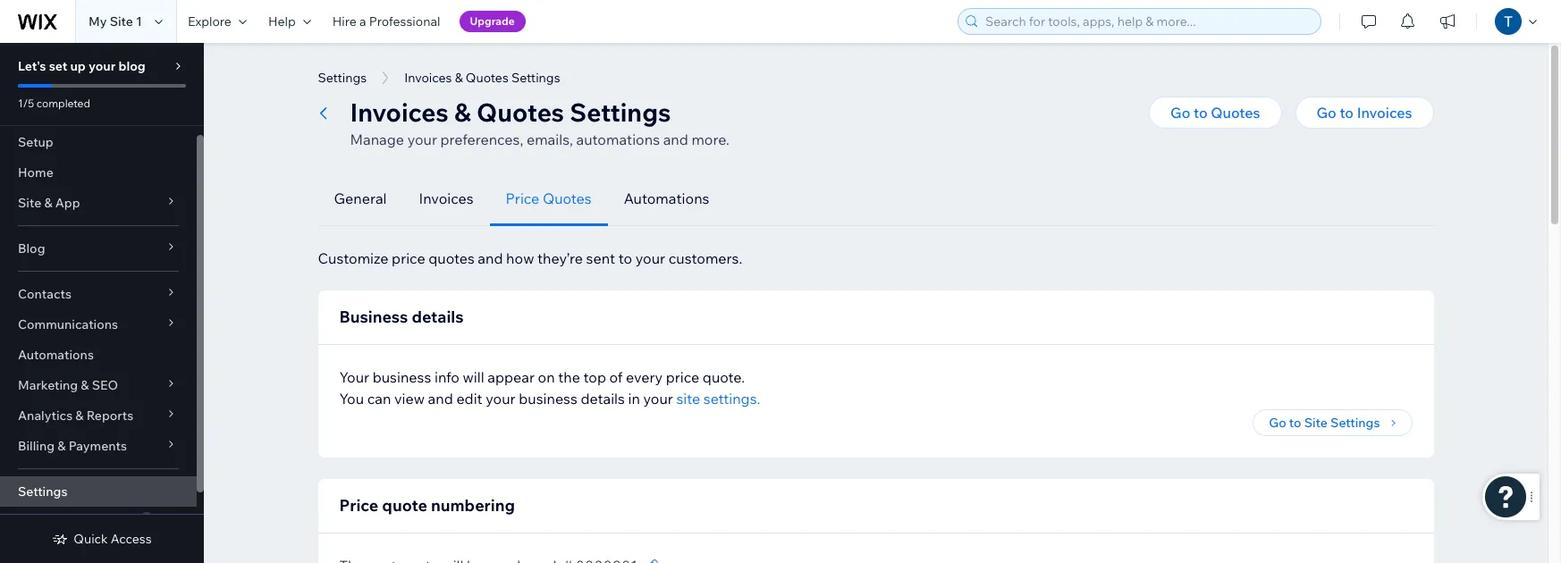 Task type: describe. For each thing, give the bounding box(es) containing it.
analytics & reports
[[18, 408, 133, 424]]

automations
[[577, 131, 660, 148]]

your inside invoices & quotes settings manage your preferences, emails, automations and more.
[[408, 131, 437, 148]]

upgrade
[[470, 14, 515, 28]]

marketing & seo button
[[0, 370, 197, 401]]

your right the sent
[[636, 250, 666, 267]]

price for price quote numbering
[[339, 496, 379, 516]]

general button
[[318, 172, 403, 226]]

quotes for invoices & quotes settings
[[466, 70, 509, 86]]

your inside sidebar element
[[89, 58, 116, 74]]

tab list containing general
[[318, 172, 1434, 226]]

help button
[[258, 0, 322, 43]]

edit
[[457, 390, 483, 408]]

0 horizontal spatial price
[[392, 250, 425, 267]]

1 horizontal spatial site
[[110, 13, 133, 30]]

top
[[584, 369, 606, 386]]

price quotes button
[[490, 172, 608, 226]]

site settings. button
[[677, 388, 761, 410]]

billing & payments button
[[0, 431, 197, 462]]

billing
[[18, 438, 55, 454]]

details inside "your business info will appear on the top of every price quote. you can view and edit your business details in your"
[[581, 390, 625, 408]]

settings for invoices & quotes settings manage your preferences, emails, automations and more.
[[570, 97, 671, 128]]

let's set up your blog
[[18, 58, 146, 74]]

automations button
[[608, 172, 726, 226]]

to for go to invoices
[[1340, 104, 1354, 122]]

& for invoices & quotes settings
[[455, 70, 463, 86]]

invoices & quotes settings manage your preferences, emails, automations and more.
[[350, 97, 730, 148]]

price inside "your business info will appear on the top of every price quote. you can view and edit your business details in your"
[[666, 369, 700, 386]]

quotes for invoices & quotes settings manage your preferences, emails, automations and more.
[[477, 97, 565, 128]]

and inside "your business info will appear on the top of every price quote. you can view and edit your business details in your"
[[428, 390, 453, 408]]

go to site settings button
[[1253, 410, 1413, 437]]

automations for the "automations" button
[[624, 190, 710, 208]]

go for go to invoices
[[1317, 104, 1337, 122]]

set
[[49, 58, 67, 74]]

Search for tools, apps, help & more... field
[[980, 9, 1316, 34]]

sent
[[586, 250, 616, 267]]

invoices for invoices & quotes settings manage your preferences, emails, automations and more.
[[350, 97, 449, 128]]

upgrade button
[[459, 11, 526, 32]]

settings inside sidebar element
[[18, 484, 67, 500]]

site inside popup button
[[18, 195, 41, 211]]

let's
[[18, 58, 46, 74]]

hire
[[333, 13, 357, 30]]

site & app button
[[0, 188, 197, 218]]

how
[[506, 250, 534, 267]]

quote.
[[703, 369, 745, 386]]

contacts
[[18, 286, 72, 302]]

marketing & seo
[[18, 377, 118, 394]]

marketing
[[18, 377, 78, 394]]

more.
[[692, 131, 730, 148]]

quick access button
[[52, 531, 152, 547]]

help
[[268, 13, 296, 30]]

go to quotes
[[1171, 104, 1261, 122]]

settings link
[[0, 477, 197, 507]]

every
[[626, 369, 663, 386]]

reports
[[86, 408, 133, 424]]

payments
[[69, 438, 127, 454]]

& for marketing & seo
[[81, 377, 89, 394]]

home link
[[0, 157, 197, 188]]

site & app
[[18, 195, 80, 211]]

0 vertical spatial details
[[412, 307, 464, 327]]

to for go to site settings
[[1290, 415, 1302, 431]]

price quote numbering
[[339, 496, 515, 516]]

invoices & quotes settings
[[404, 70, 560, 86]]

they're
[[538, 250, 583, 267]]

blog
[[118, 58, 146, 74]]

site settings.
[[677, 390, 761, 408]]

analytics
[[18, 408, 73, 424]]

my site 1
[[89, 13, 142, 30]]

app
[[55, 195, 80, 211]]

you
[[339, 390, 364, 408]]

& for invoices & quotes settings manage your preferences, emails, automations and more.
[[454, 97, 471, 128]]

settings for go to site settings
[[1331, 415, 1381, 431]]

settings for invoices & quotes settings
[[512, 70, 560, 86]]

quotes
[[429, 250, 475, 267]]

communications
[[18, 317, 118, 333]]

& for billing & payments
[[57, 438, 66, 454]]

of
[[610, 369, 623, 386]]

settings button
[[309, 64, 376, 91]]

quick
[[74, 531, 108, 547]]

automations link
[[0, 340, 197, 370]]

sidebar element
[[0, 43, 204, 564]]

manage
[[350, 131, 404, 148]]

view
[[394, 390, 425, 408]]

preferences,
[[441, 131, 524, 148]]

price quotes
[[506, 190, 592, 208]]

and inside invoices & quotes settings manage your preferences, emails, automations and more.
[[663, 131, 689, 148]]

setup
[[18, 134, 53, 150]]

blog
[[18, 241, 45, 257]]



Task type: vqa. For each thing, say whether or not it's contained in the screenshot.
&
yes



Task type: locate. For each thing, give the bounding box(es) containing it.
&
[[455, 70, 463, 86], [454, 97, 471, 128], [44, 195, 52, 211], [81, 377, 89, 394], [75, 408, 84, 424], [57, 438, 66, 454]]

& left app
[[44, 195, 52, 211]]

will
[[463, 369, 485, 386]]

invoices inside invoices & quotes settings manage your preferences, emails, automations and more.
[[350, 97, 449, 128]]

business down on
[[519, 390, 578, 408]]

settings.
[[704, 390, 761, 408]]

1 vertical spatial price
[[666, 369, 700, 386]]

your down appear
[[486, 390, 516, 408]]

invoices for invoices & quotes settings
[[404, 70, 452, 86]]

appear
[[488, 369, 535, 386]]

2 horizontal spatial site
[[1305, 415, 1328, 431]]

invoices inside button
[[1358, 104, 1413, 122]]

to inside button
[[1290, 415, 1302, 431]]

home
[[18, 165, 53, 181]]

1
[[136, 13, 142, 30]]

hire a professional link
[[322, 0, 451, 43]]

site inside button
[[1305, 415, 1328, 431]]

price up how
[[506, 190, 540, 208]]

customers.
[[669, 250, 743, 267]]

general
[[334, 190, 387, 208]]

& left seo
[[81, 377, 89, 394]]

0 horizontal spatial site
[[18, 195, 41, 211]]

completed
[[37, 97, 90, 110]]

go inside button
[[1269, 415, 1287, 431]]

go to site settings
[[1269, 415, 1381, 431]]

1 horizontal spatial and
[[478, 250, 503, 267]]

explore
[[188, 13, 232, 30]]

can
[[367, 390, 391, 408]]

professional
[[369, 13, 441, 30]]

quotes inside invoices & quotes settings manage your preferences, emails, automations and more.
[[477, 97, 565, 128]]

your business info will appear on the top of every price quote. you can view and edit your business details in your
[[339, 369, 745, 408]]

info
[[435, 369, 460, 386]]

& for analytics & reports
[[75, 408, 84, 424]]

business details
[[339, 307, 464, 327]]

& left the reports at the left
[[75, 408, 84, 424]]

invoices button
[[403, 172, 490, 226]]

go for go to site settings
[[1269, 415, 1287, 431]]

go to quotes button
[[1150, 97, 1282, 129]]

price left quote
[[339, 496, 379, 516]]

quotes inside 'button'
[[1211, 104, 1261, 122]]

automations for automations link at the bottom left of page
[[18, 347, 94, 363]]

and left more. on the top left of page
[[663, 131, 689, 148]]

setup link
[[0, 127, 197, 157]]

1 vertical spatial business
[[519, 390, 578, 408]]

settings
[[318, 70, 367, 86], [512, 70, 560, 86], [570, 97, 671, 128], [1331, 415, 1381, 431], [18, 484, 67, 500]]

business up view
[[373, 369, 431, 386]]

& down upgrade button
[[455, 70, 463, 86]]

to inside 'button'
[[1194, 104, 1208, 122]]

& right billing
[[57, 438, 66, 454]]

the
[[558, 369, 581, 386]]

communications button
[[0, 310, 197, 340]]

up
[[70, 58, 86, 74]]

quotes
[[466, 70, 509, 86], [477, 97, 565, 128], [1211, 104, 1261, 122], [543, 190, 592, 208]]

a
[[360, 13, 366, 30]]

0 horizontal spatial and
[[428, 390, 453, 408]]

and down info
[[428, 390, 453, 408]]

in
[[628, 390, 640, 408]]

1 horizontal spatial price
[[666, 369, 700, 386]]

go to invoices
[[1317, 104, 1413, 122]]

price up site on the left bottom of the page
[[666, 369, 700, 386]]

your right manage
[[408, 131, 437, 148]]

price
[[392, 250, 425, 267], [666, 369, 700, 386]]

details down the top
[[581, 390, 625, 408]]

automations up marketing
[[18, 347, 94, 363]]

business
[[339, 307, 408, 327]]

0 vertical spatial automations
[[624, 190, 710, 208]]

automations inside sidebar element
[[18, 347, 94, 363]]

& inside dropdown button
[[57, 438, 66, 454]]

customize price quotes and how they're sent to your customers.
[[318, 250, 743, 267]]

& up preferences,
[[454, 97, 471, 128]]

site
[[677, 390, 701, 408]]

contacts button
[[0, 279, 197, 310]]

and
[[663, 131, 689, 148], [478, 250, 503, 267], [428, 390, 453, 408]]

price
[[506, 190, 540, 208], [339, 496, 379, 516]]

go to invoices button
[[1296, 97, 1434, 129]]

blog button
[[0, 233, 197, 264]]

1 horizontal spatial automations
[[624, 190, 710, 208]]

0 vertical spatial and
[[663, 131, 689, 148]]

0 vertical spatial site
[[110, 13, 133, 30]]

& for site & app
[[44, 195, 52, 211]]

1 vertical spatial details
[[581, 390, 625, 408]]

your
[[89, 58, 116, 74], [408, 131, 437, 148], [636, 250, 666, 267], [486, 390, 516, 408], [644, 390, 673, 408]]

0 horizontal spatial business
[[373, 369, 431, 386]]

hire a professional
[[333, 13, 441, 30]]

1 horizontal spatial go
[[1269, 415, 1287, 431]]

access
[[111, 531, 152, 547]]

invoices & quotes settings button
[[395, 64, 569, 91]]

1 horizontal spatial price
[[506, 190, 540, 208]]

0 vertical spatial price
[[392, 250, 425, 267]]

to for go to quotes
[[1194, 104, 1208, 122]]

go inside 'button'
[[1171, 104, 1191, 122]]

automations inside button
[[624, 190, 710, 208]]

2 horizontal spatial go
[[1317, 104, 1337, 122]]

invoices for invoices
[[419, 190, 474, 208]]

emails,
[[527, 131, 573, 148]]

billing & payments
[[18, 438, 127, 454]]

details down quotes
[[412, 307, 464, 327]]

1/5
[[18, 97, 34, 110]]

to inside button
[[1340, 104, 1354, 122]]

0 horizontal spatial details
[[412, 307, 464, 327]]

seo
[[92, 377, 118, 394]]

settings inside invoices & quotes settings manage your preferences, emails, automations and more.
[[570, 97, 671, 128]]

price left quotes
[[392, 250, 425, 267]]

your
[[339, 369, 370, 386]]

automations
[[624, 190, 710, 208], [18, 347, 94, 363]]

quotes inside tab list
[[543, 190, 592, 208]]

& inside button
[[455, 70, 463, 86]]

go inside button
[[1317, 104, 1337, 122]]

1 vertical spatial price
[[339, 496, 379, 516]]

my
[[89, 13, 107, 30]]

customize
[[318, 250, 389, 267]]

& inside invoices & quotes settings manage your preferences, emails, automations and more.
[[454, 97, 471, 128]]

1 vertical spatial site
[[18, 195, 41, 211]]

quote
[[382, 496, 427, 516]]

quotes for go to quotes
[[1211, 104, 1261, 122]]

price inside button
[[506, 190, 540, 208]]

2 vertical spatial site
[[1305, 415, 1328, 431]]

your right up
[[89, 58, 116, 74]]

automations up customers.
[[624, 190, 710, 208]]

1 horizontal spatial business
[[519, 390, 578, 408]]

0 horizontal spatial go
[[1171, 104, 1191, 122]]

tab list
[[318, 172, 1434, 226]]

1 horizontal spatial details
[[581, 390, 625, 408]]

on
[[538, 369, 555, 386]]

0 horizontal spatial automations
[[18, 347, 94, 363]]

1 vertical spatial automations
[[18, 347, 94, 363]]

0 horizontal spatial price
[[339, 496, 379, 516]]

and left how
[[478, 250, 503, 267]]

your right in
[[644, 390, 673, 408]]

2 horizontal spatial and
[[663, 131, 689, 148]]

0 vertical spatial price
[[506, 190, 540, 208]]

price for price quotes
[[506, 190, 540, 208]]

go for go to quotes
[[1171, 104, 1191, 122]]

analytics & reports button
[[0, 401, 197, 431]]

numbering
[[431, 496, 515, 516]]

1 vertical spatial and
[[478, 250, 503, 267]]

0 vertical spatial business
[[373, 369, 431, 386]]

1/5 completed
[[18, 97, 90, 110]]

business
[[373, 369, 431, 386], [519, 390, 578, 408]]

2 vertical spatial and
[[428, 390, 453, 408]]



